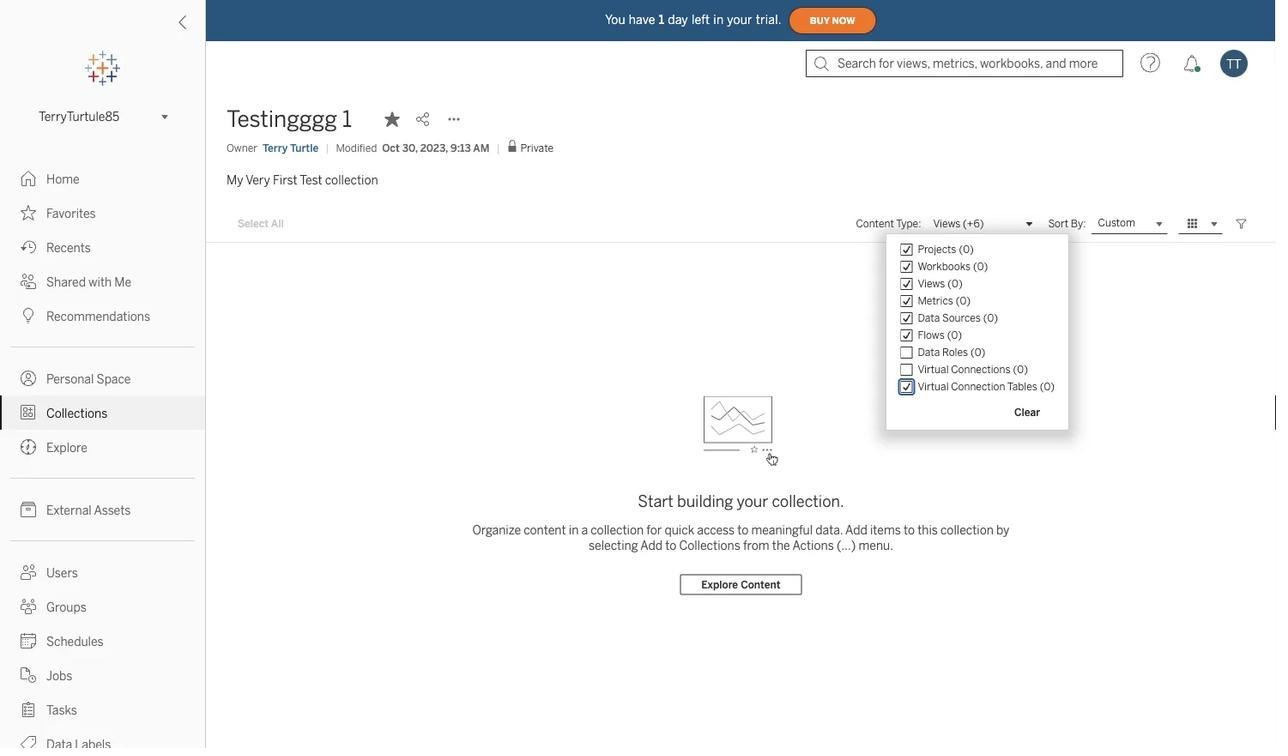 Task type: vqa. For each thing, say whether or not it's contained in the screenshot.
second Text file from the top
no



Task type: describe. For each thing, give the bounding box(es) containing it.
explore content button
[[680, 575, 802, 595]]

select
[[238, 218, 269, 230]]

collection for a
[[591, 524, 644, 538]]

all
[[271, 218, 284, 230]]

terry
[[263, 142, 288, 154]]

views (+6)
[[933, 218, 984, 230]]

(+6)
[[963, 218, 984, 230]]

1 vertical spatial 1
[[342, 106, 352, 133]]

personal
[[46, 372, 94, 386]]

0 down the "(+6)"
[[963, 243, 970, 256]]

content
[[524, 524, 566, 538]]

0 up roles
[[951, 329, 958, 342]]

content type: group
[[894, 241, 1062, 396]]

grid view image
[[1185, 216, 1201, 232]]

users link
[[0, 555, 205, 590]]

groups
[[46, 600, 86, 615]]

very
[[246, 173, 270, 187]]

(...)
[[837, 539, 856, 553]]

terryturtule85 button
[[32, 106, 173, 127]]

external assets link
[[0, 493, 205, 527]]

me
[[114, 275, 131, 289]]

for
[[647, 524, 662, 538]]

( right 'tables'
[[1040, 381, 1044, 393]]

the
[[772, 539, 790, 553]]

start
[[638, 492, 674, 511]]

) down the "(+6)"
[[970, 243, 974, 256]]

collection.
[[772, 492, 844, 511]]

flows
[[918, 329, 945, 342]]

select all button
[[227, 214, 295, 234]]

2023,
[[420, 142, 448, 154]]

views inside projects ( 0 ) workbooks ( 0 ) views ( 0 ) metrics ( 0 ) data sources ( 0 ) flows ( 0 ) data roles ( 0 ) virtual connections ( 0 ) virtual connection tables ( 0 )
[[918, 278, 945, 290]]

projects ( 0 ) workbooks ( 0 ) views ( 0 ) metrics ( 0 ) data sources ( 0 ) flows ( 0 ) data roles ( 0 ) virtual connections ( 0 ) virtual connection tables ( 0 )
[[918, 243, 1055, 393]]

1 | from the left
[[325, 142, 329, 154]]

roles
[[942, 346, 968, 359]]

space
[[97, 372, 131, 386]]

you have 1 day left in your trial.
[[605, 13, 782, 27]]

personal space
[[46, 372, 131, 386]]

0 vertical spatial your
[[727, 13, 753, 27]]

views inside views (+6) dropdown button
[[933, 218, 961, 230]]

) down workbooks
[[959, 278, 963, 290]]

turtle
[[290, 142, 319, 154]]

day
[[668, 13, 688, 27]]

collections inside organize content in a collection for quick access to meaningful data. add items to this collection by selecting add to collections from the actions (...) menu.
[[679, 539, 741, 553]]

2 horizontal spatial to
[[904, 524, 915, 538]]

terryturtule85
[[39, 110, 119, 124]]

0 vertical spatial 1
[[659, 13, 664, 27]]

buy now button
[[789, 7, 877, 34]]

tables
[[1007, 381, 1037, 393]]

left
[[692, 13, 710, 27]]

testingggg
[[227, 106, 337, 133]]

owner
[[227, 142, 258, 154]]

1 horizontal spatial in
[[714, 13, 724, 27]]

recommendations link
[[0, 299, 205, 333]]

metrics
[[918, 295, 953, 307]]

explore for explore
[[46, 441, 87, 455]]

external assets
[[46, 503, 131, 518]]

start building your collection.
[[638, 492, 844, 511]]

( right "projects"
[[959, 243, 963, 256]]

) up connections
[[982, 346, 986, 359]]

explore link
[[0, 430, 205, 464]]

building
[[677, 492, 733, 511]]

organize
[[473, 524, 521, 538]]

schedules
[[46, 635, 103, 649]]

explore content
[[702, 579, 781, 591]]

home link
[[0, 161, 205, 196]]

custom
[[1098, 217, 1135, 229]]

groups link
[[0, 590, 205, 624]]

first
[[273, 173, 297, 187]]

2 | from the left
[[496, 142, 500, 154]]

sort
[[1048, 218, 1069, 230]]

explore for explore content
[[702, 579, 738, 591]]

jobs link
[[0, 658, 205, 693]]

recents link
[[0, 230, 205, 264]]

navigation panel element
[[0, 51, 205, 748]]

assets
[[94, 503, 131, 518]]

) right 'tables'
[[1051, 381, 1055, 393]]

1 virtual from the top
[[918, 363, 949, 376]]

terry turtle link
[[263, 140, 319, 156]]

testingggg 1
[[227, 106, 352, 133]]

connection
[[951, 381, 1005, 393]]

type:
[[896, 218, 921, 230]]

shared with me
[[46, 275, 131, 289]]

collection for test
[[325, 173, 378, 187]]

( right roles
[[971, 346, 975, 359]]

collections inside main navigation. press the up and down arrow keys to access links. element
[[46, 406, 108, 421]]

have
[[629, 13, 655, 27]]

recents
[[46, 241, 91, 255]]

quick
[[665, 524, 694, 538]]

clear
[[1014, 407, 1040, 419]]

access
[[697, 524, 735, 538]]

users
[[46, 566, 78, 580]]

trial.
[[756, 13, 782, 27]]

menu.
[[859, 539, 893, 553]]

) up 'tables'
[[1024, 363, 1028, 376]]



Task type: locate. For each thing, give the bounding box(es) containing it.
1 vertical spatial explore
[[702, 579, 738, 591]]

0 horizontal spatial 1
[[342, 106, 352, 133]]

by
[[997, 524, 1010, 538]]

views
[[933, 218, 961, 230], [918, 278, 945, 290]]

( right flows
[[947, 329, 951, 342]]

( up 'tables'
[[1013, 363, 1017, 376]]

a
[[581, 524, 588, 538]]

explore down organize content in a collection for quick access to meaningful data. add items to this collection by selecting add to collections from the actions (...) menu.
[[702, 579, 738, 591]]

0 vertical spatial data
[[918, 312, 940, 324]]

0 horizontal spatial collections
[[46, 406, 108, 421]]

0 vertical spatial content
[[856, 218, 894, 230]]

( right 'sources'
[[983, 312, 987, 324]]

| right turtle
[[325, 142, 329, 154]]

0 vertical spatial virtual
[[918, 363, 949, 376]]

test
[[300, 173, 322, 187]]

favorites
[[46, 206, 96, 221]]

0 horizontal spatial in
[[569, 524, 579, 538]]

workbooks
[[918, 260, 971, 273]]

explore inside main navigation. press the up and down arrow keys to access links. element
[[46, 441, 87, 455]]

0 vertical spatial collections
[[46, 406, 108, 421]]

1 horizontal spatial to
[[737, 524, 749, 538]]

data.
[[816, 524, 843, 538]]

in right "left"
[[714, 13, 724, 27]]

clear button
[[993, 402, 1062, 423]]

0 right 'sources'
[[987, 312, 994, 324]]

0 vertical spatial explore
[[46, 441, 87, 455]]

schedules link
[[0, 624, 205, 658]]

in inside organize content in a collection for quick access to meaningful data. add items to this collection by selecting add to collections from the actions (...) menu.
[[569, 524, 579, 538]]

0 horizontal spatial content
[[741, 579, 781, 591]]

sort by:
[[1048, 218, 1086, 230]]

content
[[856, 218, 894, 230], [741, 579, 781, 591]]

my very first test collection
[[227, 173, 378, 187]]

1 vertical spatial collections
[[679, 539, 741, 553]]

0 horizontal spatial collection
[[325, 173, 378, 187]]

selecting
[[589, 539, 638, 553]]

Search for views, metrics, workbooks, and more text field
[[806, 50, 1123, 77]]

) right 'sources'
[[994, 312, 998, 324]]

virtual
[[918, 363, 949, 376], [918, 381, 949, 393]]

1 vertical spatial add
[[641, 539, 663, 553]]

0 vertical spatial in
[[714, 13, 724, 27]]

in left a
[[569, 524, 579, 538]]

1 up modified
[[342, 106, 352, 133]]

|
[[325, 142, 329, 154], [496, 142, 500, 154]]

items
[[870, 524, 901, 538]]

your
[[727, 13, 753, 27], [737, 492, 768, 511]]

0 horizontal spatial to
[[665, 539, 677, 553]]

2 virtual from the top
[[918, 381, 949, 393]]

30,
[[402, 142, 418, 154]]

collections down access
[[679, 539, 741, 553]]

from
[[743, 539, 770, 553]]

with
[[88, 275, 112, 289]]

1 vertical spatial content
[[741, 579, 781, 591]]

am
[[473, 142, 490, 154]]

collection
[[325, 173, 378, 187], [591, 524, 644, 538], [941, 524, 994, 538]]

buy
[[810, 15, 830, 26]]

content type:
[[856, 218, 921, 230]]

favorites link
[[0, 196, 205, 230]]

( right workbooks
[[973, 260, 977, 273]]

views up metrics
[[918, 278, 945, 290]]

0 right 'tables'
[[1044, 381, 1051, 393]]

personal space link
[[0, 361, 205, 396]]

select all
[[238, 218, 284, 230]]

shared with me link
[[0, 264, 205, 299]]

tasks link
[[0, 693, 205, 727]]

your up organize content in a collection for quick access to meaningful data. add items to this collection by selecting add to collections from the actions (...) menu.
[[737, 492, 768, 511]]

0 up connections
[[975, 346, 982, 359]]

collection left by
[[941, 524, 994, 538]]

1 vertical spatial data
[[918, 346, 940, 359]]

you
[[605, 13, 625, 27]]

to
[[737, 524, 749, 538], [904, 524, 915, 538], [665, 539, 677, 553]]

collections down personal
[[46, 406, 108, 421]]

my
[[227, 173, 243, 187]]

( down workbooks
[[948, 278, 952, 290]]

1 vertical spatial in
[[569, 524, 579, 538]]

to left this
[[904, 524, 915, 538]]

collection down modified
[[325, 173, 378, 187]]

)
[[970, 243, 974, 256], [984, 260, 988, 273], [959, 278, 963, 290], [967, 295, 971, 307], [994, 312, 998, 324], [958, 329, 962, 342], [982, 346, 986, 359], [1024, 363, 1028, 376], [1051, 381, 1055, 393]]

add
[[845, 524, 867, 538], [641, 539, 663, 553]]

data down flows
[[918, 346, 940, 359]]

views left the "(+6)"
[[933, 218, 961, 230]]

explore down collections link
[[46, 441, 87, 455]]

1 vertical spatial virtual
[[918, 381, 949, 393]]

your left 'trial.'
[[727, 13, 753, 27]]

shared
[[46, 275, 86, 289]]

0 down workbooks
[[952, 278, 959, 290]]

1 horizontal spatial collection
[[591, 524, 644, 538]]

home
[[46, 172, 80, 186]]

data
[[918, 312, 940, 324], [918, 346, 940, 359]]

0 right workbooks
[[977, 260, 984, 273]]

external
[[46, 503, 92, 518]]

( up 'sources'
[[956, 295, 960, 307]]

1 horizontal spatial collections
[[679, 539, 741, 553]]

0 horizontal spatial |
[[325, 142, 329, 154]]

content left type:
[[856, 218, 894, 230]]

content down from
[[741, 579, 781, 591]]

) right workbooks
[[984, 260, 988, 273]]

2 data from the top
[[918, 346, 940, 359]]

buy now
[[810, 15, 855, 26]]

views (+6) button
[[926, 214, 1038, 234]]

in
[[714, 13, 724, 27], [569, 524, 579, 538]]

collections link
[[0, 396, 205, 430]]

1 vertical spatial views
[[918, 278, 945, 290]]

to down quick
[[665, 539, 677, 553]]

main navigation. press the up and down arrow keys to access links. element
[[0, 161, 205, 748]]

1 horizontal spatial explore
[[702, 579, 738, 591]]

| right am
[[496, 142, 500, 154]]

connections
[[951, 363, 1011, 376]]

0 horizontal spatial add
[[641, 539, 663, 553]]

1
[[659, 13, 664, 27], [342, 106, 352, 133]]

modified
[[336, 142, 377, 154]]

0 vertical spatial views
[[933, 218, 961, 230]]

0 vertical spatial add
[[845, 524, 867, 538]]

9:13
[[451, 142, 471, 154]]

recommendations
[[46, 309, 150, 324]]

2 horizontal spatial collection
[[941, 524, 994, 538]]

organize content in a collection for quick access to meaningful data. add items to this collection by selecting add to collections from the actions (...) menu.
[[473, 524, 1010, 553]]

1 horizontal spatial add
[[845, 524, 867, 538]]

1 horizontal spatial 1
[[659, 13, 664, 27]]

by:
[[1071, 218, 1086, 230]]

add up (...)
[[845, 524, 867, 538]]

content inside the explore content button
[[741, 579, 781, 591]]

to up from
[[737, 524, 749, 538]]

0 horizontal spatial explore
[[46, 441, 87, 455]]

0 up 'sources'
[[960, 295, 967, 307]]

private
[[521, 142, 554, 154]]

) down 'sources'
[[958, 329, 962, 342]]

1 data from the top
[[918, 312, 940, 324]]

data up flows
[[918, 312, 940, 324]]

1 horizontal spatial content
[[856, 218, 894, 230]]

sources
[[942, 312, 981, 324]]

tasks
[[46, 703, 77, 718]]

(
[[959, 243, 963, 256], [973, 260, 977, 273], [948, 278, 952, 290], [956, 295, 960, 307], [983, 312, 987, 324], [947, 329, 951, 342], [971, 346, 975, 359], [1013, 363, 1017, 376], [1040, 381, 1044, 393]]

) up 'sources'
[[967, 295, 971, 307]]

collections
[[46, 406, 108, 421], [679, 539, 741, 553]]

add down for
[[641, 539, 663, 553]]

1 horizontal spatial |
[[496, 142, 500, 154]]

projects
[[918, 243, 956, 256]]

1 left day
[[659, 13, 664, 27]]

explore inside button
[[702, 579, 738, 591]]

actions
[[793, 539, 834, 553]]

1 vertical spatial your
[[737, 492, 768, 511]]

0 up 'tables'
[[1017, 363, 1024, 376]]

custom button
[[1091, 214, 1168, 234]]

owner terry turtle | modified oct 30, 2023, 9:13 am |
[[227, 142, 500, 154]]

jobs
[[46, 669, 72, 683]]

now
[[832, 15, 855, 26]]

collection up selecting
[[591, 524, 644, 538]]



